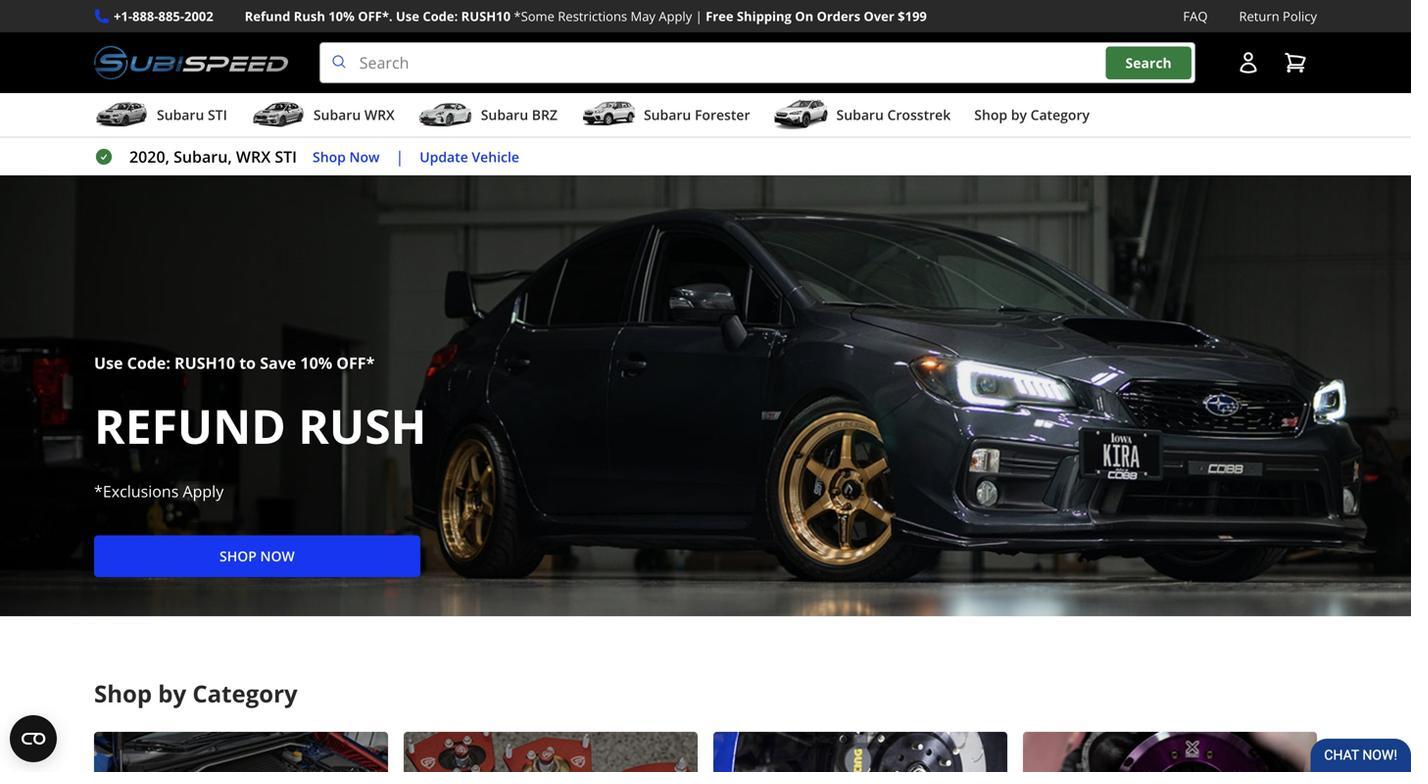 Task type: describe. For each thing, give the bounding box(es) containing it.
subaru brz button
[[418, 97, 558, 136]]

rush
[[294, 7, 325, 25]]

2002
[[184, 7, 213, 25]]

subaru for subaru brz
[[481, 106, 529, 124]]

refund
[[94, 393, 286, 458]]

return policy
[[1240, 7, 1318, 25]]

1 vertical spatial wrx
[[236, 146, 271, 167]]

a subaru wrx thumbnail image image
[[251, 100, 306, 130]]

subaru for subaru sti
[[157, 106, 204, 124]]

0 horizontal spatial code:
[[127, 352, 170, 373]]

1 vertical spatial by
[[158, 678, 186, 710]]

0 vertical spatial apply
[[659, 7, 692, 25]]

category inside dropdown button
[[1031, 106, 1090, 124]]

0 vertical spatial 10%
[[329, 7, 355, 25]]

save
[[260, 352, 296, 373]]

1 horizontal spatial use
[[396, 7, 420, 25]]

+1-888-885-2002 link
[[114, 6, 213, 27]]

brz
[[532, 106, 558, 124]]

1 vertical spatial shop by category
[[94, 678, 298, 710]]

restrictions
[[558, 7, 628, 25]]

shop inside dropdown button
[[975, 106, 1008, 124]]

subaru sti button
[[94, 97, 227, 136]]

return
[[1240, 7, 1280, 25]]

forester
[[695, 106, 750, 124]]

0 horizontal spatial category
[[192, 678, 298, 710]]

*exclusions
[[94, 481, 179, 502]]

shop now
[[313, 147, 380, 166]]

refund rush 10% off*. use code: rush10 *some restrictions may apply | free shipping on orders over $199
[[245, 7, 927, 25]]

apply inside *exclusions apply shop now
[[183, 481, 224, 502]]

a subaru crosstrek thumbnail image image
[[774, 100, 829, 130]]

off*.
[[358, 7, 393, 25]]

refund rush tax sale image
[[0, 176, 1412, 617]]

wrx inside dropdown button
[[365, 106, 395, 124]]

0 vertical spatial |
[[696, 7, 703, 25]]

crosstrek
[[888, 106, 951, 124]]

by inside dropdown button
[[1011, 106, 1027, 124]]

1 horizontal spatial sti
[[275, 146, 297, 167]]

update vehicle
[[420, 147, 520, 166]]

refund
[[245, 7, 291, 25]]

0 vertical spatial shop by category
[[975, 106, 1090, 124]]

to
[[239, 352, 256, 373]]

over
[[864, 7, 895, 25]]

0 horizontal spatial shop
[[94, 678, 152, 710]]

1 horizontal spatial shop
[[313, 147, 346, 166]]

subaru forester
[[644, 106, 750, 124]]

now
[[260, 547, 295, 566]]

1 vertical spatial 10%
[[300, 352, 332, 373]]

2020, subaru, wrx sti
[[129, 146, 297, 167]]

suspension image
[[404, 732, 698, 773]]

rush
[[298, 393, 427, 458]]

*some
[[514, 7, 555, 25]]

shop
[[220, 547, 257, 566]]



Task type: locate. For each thing, give the bounding box(es) containing it.
| right now on the left top of page
[[396, 146, 404, 167]]

a subaru brz thumbnail image image
[[418, 100, 473, 130]]

subaru crosstrek button
[[774, 97, 951, 136]]

1 vertical spatial shop
[[313, 147, 346, 166]]

search
[[1126, 53, 1172, 72]]

drivetrain image
[[1024, 732, 1318, 773]]

subaru inside subaru brz dropdown button
[[481, 106, 529, 124]]

subaru,
[[174, 146, 232, 167]]

0 horizontal spatial shop by category
[[94, 678, 298, 710]]

1 vertical spatial category
[[192, 678, 298, 710]]

0 horizontal spatial rush10
[[175, 352, 235, 373]]

sti inside subaru sti dropdown button
[[208, 106, 227, 124]]

2020,
[[129, 146, 170, 167]]

2 vertical spatial shop
[[94, 678, 152, 710]]

1 horizontal spatial shop by category
[[975, 106, 1090, 124]]

subaru for subaru wrx
[[314, 106, 361, 124]]

free
[[706, 7, 734, 25]]

0 horizontal spatial by
[[158, 678, 186, 710]]

refund rush
[[94, 393, 427, 458]]

1 horizontal spatial rush10
[[461, 7, 511, 25]]

0 vertical spatial use
[[396, 7, 420, 25]]

vehicle
[[472, 147, 520, 166]]

888-
[[132, 7, 158, 25]]

shop
[[975, 106, 1008, 124], [313, 147, 346, 166], [94, 678, 152, 710]]

a subaru sti thumbnail image image
[[94, 100, 149, 130]]

885-
[[158, 7, 184, 25]]

0 horizontal spatial wrx
[[236, 146, 271, 167]]

subispeed logo image
[[94, 42, 288, 83]]

subaru for subaru crosstrek
[[837, 106, 884, 124]]

update
[[420, 147, 468, 166]]

shop now link
[[313, 146, 380, 168]]

faq link
[[1184, 6, 1208, 27]]

1 horizontal spatial |
[[696, 7, 703, 25]]

rush10
[[461, 7, 511, 25], [175, 352, 235, 373]]

1 vertical spatial use
[[94, 352, 123, 373]]

0 vertical spatial shop
[[975, 106, 1008, 124]]

0 horizontal spatial |
[[396, 146, 404, 167]]

off*
[[337, 352, 375, 373]]

search input field
[[319, 42, 1196, 83]]

apply right may
[[659, 7, 692, 25]]

*exclusions apply shop now
[[94, 481, 295, 566]]

subaru left brz at the top of page
[[481, 106, 529, 124]]

| left free
[[696, 7, 703, 25]]

sti
[[208, 106, 227, 124], [275, 146, 297, 167]]

4 subaru from the left
[[644, 106, 691, 124]]

may
[[631, 7, 656, 25]]

subaru up subaru,
[[157, 106, 204, 124]]

subaru forester button
[[581, 97, 750, 136]]

apply
[[659, 7, 692, 25], [183, 481, 224, 502]]

10% right save
[[300, 352, 332, 373]]

sti up 2020, subaru, wrx sti
[[208, 106, 227, 124]]

subaru inside subaru sti dropdown button
[[157, 106, 204, 124]]

policy
[[1283, 7, 1318, 25]]

2 subaru from the left
[[314, 106, 361, 124]]

1 vertical spatial code:
[[127, 352, 170, 373]]

0 vertical spatial category
[[1031, 106, 1090, 124]]

code: right the 'off*.'
[[423, 7, 458, 25]]

use
[[396, 7, 420, 25], [94, 352, 123, 373]]

3 subaru from the left
[[481, 106, 529, 124]]

10% right rush on the left top of page
[[329, 7, 355, 25]]

subaru crosstrek
[[837, 106, 951, 124]]

5 subaru from the left
[[837, 106, 884, 124]]

return policy link
[[1240, 6, 1318, 27]]

brakes image
[[714, 732, 1008, 773]]

on
[[795, 7, 814, 25]]

shop now link
[[94, 536, 420, 578]]

update vehicle button
[[420, 146, 520, 168]]

shop by category
[[975, 106, 1090, 124], [94, 678, 298, 710]]

1 horizontal spatial by
[[1011, 106, 1027, 124]]

|
[[696, 7, 703, 25], [396, 146, 404, 167]]

1 horizontal spatial wrx
[[365, 106, 395, 124]]

category
[[1031, 106, 1090, 124], [192, 678, 298, 710]]

+1-
[[114, 7, 132, 25]]

subaru sti
[[157, 106, 227, 124]]

now
[[350, 147, 380, 166]]

subaru
[[157, 106, 204, 124], [314, 106, 361, 124], [481, 106, 529, 124], [644, 106, 691, 124], [837, 106, 884, 124]]

0 horizontal spatial apply
[[183, 481, 224, 502]]

rush10 left *some
[[461, 7, 511, 25]]

apply right *exclusions
[[183, 481, 224, 502]]

0 vertical spatial rush10
[[461, 7, 511, 25]]

1 horizontal spatial category
[[1031, 106, 1090, 124]]

shop by category button
[[975, 97, 1090, 136]]

0 horizontal spatial use
[[94, 352, 123, 373]]

wrx down a subaru wrx thumbnail image
[[236, 146, 271, 167]]

button image
[[1237, 51, 1261, 75]]

2 horizontal spatial shop
[[975, 106, 1008, 124]]

subaru wrx
[[314, 106, 395, 124]]

subaru up shop now
[[314, 106, 361, 124]]

code: up refund
[[127, 352, 170, 373]]

1 vertical spatial |
[[396, 146, 404, 167]]

0 vertical spatial by
[[1011, 106, 1027, 124]]

a subaru forester thumbnail image image
[[581, 100, 636, 130]]

10%
[[329, 7, 355, 25], [300, 352, 332, 373]]

+1-888-885-2002
[[114, 7, 213, 25]]

subaru wrx button
[[251, 97, 395, 136]]

search button
[[1106, 46, 1192, 79]]

wrx up now on the left top of page
[[365, 106, 395, 124]]

open widget image
[[10, 716, 57, 763]]

0 vertical spatial wrx
[[365, 106, 395, 124]]

1 subaru from the left
[[157, 106, 204, 124]]

subaru inside 'subaru crosstrek' dropdown button
[[837, 106, 884, 124]]

1 horizontal spatial code:
[[423, 7, 458, 25]]

subaru right a subaru crosstrek thumbnail image
[[837, 106, 884, 124]]

rush10 left to
[[175, 352, 235, 373]]

1 vertical spatial apply
[[183, 481, 224, 502]]

sti down a subaru wrx thumbnail image
[[275, 146, 297, 167]]

subaru inside subaru forester dropdown button
[[644, 106, 691, 124]]

orders
[[817, 7, 861, 25]]

subaru brz
[[481, 106, 558, 124]]

0 horizontal spatial sti
[[208, 106, 227, 124]]

subaru left forester
[[644, 106, 691, 124]]

subaru for subaru forester
[[644, 106, 691, 124]]

code:
[[423, 7, 458, 25], [127, 352, 170, 373]]

use code: rush10 to save 10% off*
[[94, 352, 375, 373]]

wrx
[[365, 106, 395, 124], [236, 146, 271, 167]]

0 vertical spatial sti
[[208, 106, 227, 124]]

1 vertical spatial rush10
[[175, 352, 235, 373]]

by
[[1011, 106, 1027, 124], [158, 678, 186, 710]]

1 vertical spatial sti
[[275, 146, 297, 167]]

0 vertical spatial code:
[[423, 7, 458, 25]]

shipping
[[737, 7, 792, 25]]

$199
[[898, 7, 927, 25]]

1 horizontal spatial apply
[[659, 7, 692, 25]]

faq
[[1184, 7, 1208, 25]]

engine image
[[94, 732, 388, 773]]

subaru inside subaru wrx dropdown button
[[314, 106, 361, 124]]



Task type: vqa. For each thing, say whether or not it's contained in the screenshot.
3- within Coming in at number 1 is the AWE Touring Edition Cat-Back Exhaust System. Now the Touring Edition from AWE offers mufflers that will still produce a louder and more aggressive Subaru rumble, but you're not going to have a giant neon sign above your head that says hey, just look at me. But this exhaust system features full 3-inch piping so although you have the larger mufflers,
no



